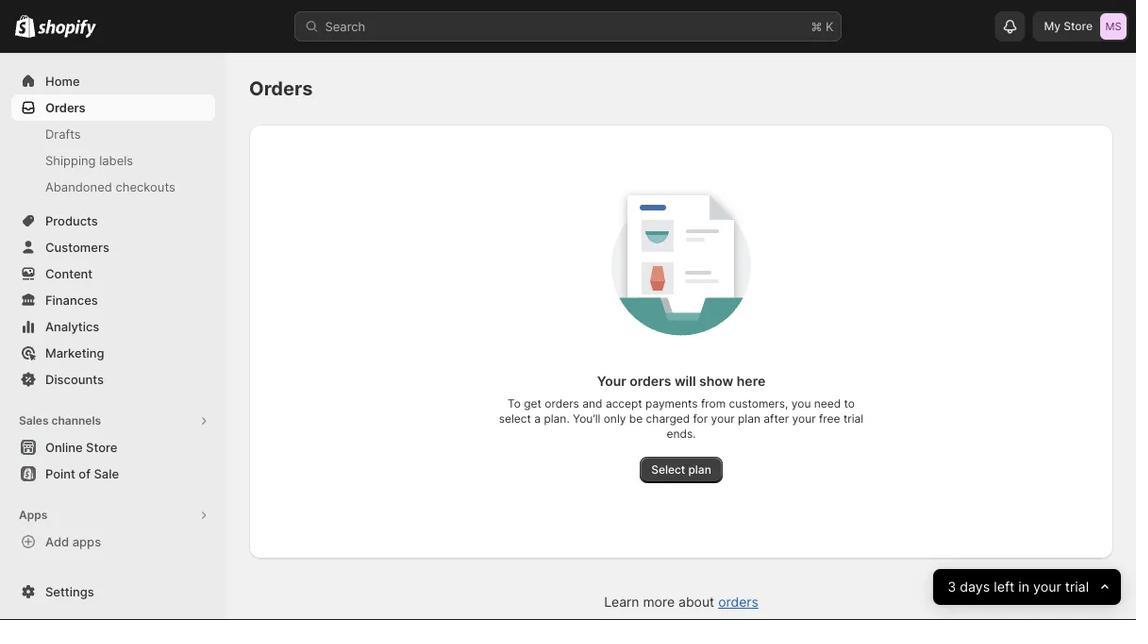 Task type: locate. For each thing, give the bounding box(es) containing it.
marketing
[[45, 346, 104, 360]]

1 vertical spatial store
[[86, 440, 117, 455]]

store for my store
[[1064, 19, 1093, 33]]

store
[[1064, 19, 1093, 33], [86, 440, 117, 455]]

trial right the in
[[1066, 579, 1089, 595]]

plan right select
[[689, 463, 712, 477]]

free
[[820, 412, 841, 426]]

my
[[1045, 19, 1061, 33]]

customers,
[[729, 397, 789, 411]]

only
[[604, 412, 626, 426]]

point of sale button
[[0, 461, 227, 487]]

marketing link
[[11, 340, 215, 366]]

1 vertical spatial trial
[[1066, 579, 1089, 595]]

search
[[325, 19, 366, 34]]

select
[[499, 412, 532, 426]]

trial
[[844, 412, 864, 426], [1066, 579, 1089, 595]]

shopify image
[[15, 15, 35, 38]]

select plan link
[[640, 457, 723, 483]]

show
[[700, 373, 734, 389]]

for
[[694, 412, 708, 426]]

plan inside the your orders will show here to get orders and accept payments from customers, you need to select a plan. you'll only be charged for your plan after your free trial ends.
[[738, 412, 761, 426]]

abandoned checkouts link
[[11, 174, 215, 200]]

⌘
[[812, 19, 823, 34]]

1 horizontal spatial plan
[[738, 412, 761, 426]]

will
[[675, 373, 696, 389]]

orders up payments
[[630, 373, 672, 389]]

0 vertical spatial store
[[1064, 19, 1093, 33]]

drafts link
[[11, 121, 215, 147]]

settings link
[[11, 579, 215, 605]]

you
[[792, 397, 811, 411]]

plan.
[[544, 412, 570, 426]]

your right the in
[[1034, 579, 1062, 595]]

2 vertical spatial orders
[[719, 594, 759, 610]]

0 vertical spatial orders
[[630, 373, 672, 389]]

labels
[[99, 153, 133, 168]]

payments
[[646, 397, 698, 411]]

store up sale
[[86, 440, 117, 455]]

2 horizontal spatial your
[[1034, 579, 1062, 595]]

accept
[[606, 397, 643, 411]]

plan down 'customers,'
[[738, 412, 761, 426]]

sale
[[94, 466, 119, 481]]

orders link
[[719, 594, 759, 610]]

trial inside 3 days left in your trial dropdown button
[[1066, 579, 1089, 595]]

3 days left in your trial
[[948, 579, 1089, 595]]

3
[[948, 579, 957, 595]]

plan
[[738, 412, 761, 426], [689, 463, 712, 477]]

point
[[45, 466, 75, 481]]

1 vertical spatial orders
[[545, 397, 580, 411]]

0 horizontal spatial store
[[86, 440, 117, 455]]

after
[[764, 412, 790, 426]]

orders
[[249, 77, 313, 100], [45, 100, 86, 115]]

1 vertical spatial plan
[[689, 463, 712, 477]]

about
[[679, 594, 715, 610]]

home
[[45, 74, 80, 88]]

your down "you"
[[793, 412, 816, 426]]

shipping
[[45, 153, 96, 168]]

add apps
[[45, 534, 101, 549]]

orders
[[630, 373, 672, 389], [545, 397, 580, 411], [719, 594, 759, 610]]

⌘ k
[[812, 19, 834, 34]]

0 vertical spatial plan
[[738, 412, 761, 426]]

orders right about
[[719, 594, 759, 610]]

0 horizontal spatial trial
[[844, 412, 864, 426]]

orders up plan.
[[545, 397, 580, 411]]

1 horizontal spatial orders
[[630, 373, 672, 389]]

0 vertical spatial trial
[[844, 412, 864, 426]]

your down "from"
[[712, 412, 735, 426]]

select plan
[[652, 463, 712, 477]]

your orders will show here to get orders and accept payments from customers, you need to select a plan. you'll only be charged for your plan after your free trial ends.
[[499, 373, 864, 441]]

store inside "link"
[[86, 440, 117, 455]]

1 horizontal spatial trial
[[1066, 579, 1089, 595]]

store right my
[[1064, 19, 1093, 33]]

more
[[643, 594, 675, 610]]

be
[[630, 412, 643, 426]]

1 horizontal spatial store
[[1064, 19, 1093, 33]]

trial down "to"
[[844, 412, 864, 426]]

analytics link
[[11, 313, 215, 340]]

0 horizontal spatial orders
[[45, 100, 86, 115]]

2 horizontal spatial orders
[[719, 594, 759, 610]]

left
[[994, 579, 1015, 595]]

add apps button
[[11, 529, 215, 555]]



Task type: describe. For each thing, give the bounding box(es) containing it.
abandoned
[[45, 179, 112, 194]]

finances
[[45, 293, 98, 307]]

days
[[960, 579, 990, 595]]

point of sale
[[45, 466, 119, 481]]

checkouts
[[116, 179, 175, 194]]

products link
[[11, 208, 215, 234]]

learn
[[604, 594, 640, 610]]

your inside dropdown button
[[1034, 579, 1062, 595]]

learn more about orders
[[604, 594, 759, 610]]

3 days left in your trial button
[[934, 569, 1122, 605]]

a
[[535, 412, 541, 426]]

channels
[[51, 414, 101, 428]]

discounts
[[45, 372, 104, 387]]

apps button
[[11, 502, 215, 529]]

your
[[597, 373, 627, 389]]

online store
[[45, 440, 117, 455]]

and
[[583, 397, 603, 411]]

shipping labels
[[45, 153, 133, 168]]

1 horizontal spatial orders
[[249, 77, 313, 100]]

online store link
[[11, 434, 215, 461]]

point of sale link
[[11, 461, 215, 487]]

settings
[[45, 584, 94, 599]]

sales channels
[[19, 414, 101, 428]]

content link
[[11, 261, 215, 287]]

in
[[1019, 579, 1030, 595]]

abandoned checkouts
[[45, 179, 175, 194]]

apps
[[72, 534, 101, 549]]

select
[[652, 463, 686, 477]]

finances link
[[11, 287, 215, 313]]

you'll
[[573, 412, 601, 426]]

need
[[815, 397, 841, 411]]

k
[[826, 19, 834, 34]]

add
[[45, 534, 69, 549]]

drafts
[[45, 127, 81, 141]]

products
[[45, 213, 98, 228]]

shopify image
[[38, 19, 97, 38]]

orders link
[[11, 94, 215, 121]]

to
[[845, 397, 855, 411]]

my store
[[1045, 19, 1093, 33]]

to
[[508, 397, 521, 411]]

apps
[[19, 508, 47, 522]]

trial inside the your orders will show here to get orders and accept payments from customers, you need to select a plan. you'll only be charged for your plan after your free trial ends.
[[844, 412, 864, 426]]

my store image
[[1101, 13, 1127, 40]]

sales channels button
[[11, 408, 215, 434]]

0 horizontal spatial plan
[[689, 463, 712, 477]]

online store button
[[0, 434, 227, 461]]

get
[[524, 397, 542, 411]]

customers link
[[11, 234, 215, 261]]

ends.
[[667, 427, 696, 441]]

of
[[79, 466, 91, 481]]

sales
[[19, 414, 49, 428]]

home link
[[11, 68, 215, 94]]

online
[[45, 440, 83, 455]]

1 horizontal spatial your
[[793, 412, 816, 426]]

0 horizontal spatial your
[[712, 412, 735, 426]]

discounts link
[[11, 366, 215, 393]]

0 horizontal spatial orders
[[545, 397, 580, 411]]

charged
[[646, 412, 690, 426]]

shipping labels link
[[11, 147, 215, 174]]

from
[[701, 397, 726, 411]]

customers
[[45, 240, 109, 254]]

analytics
[[45, 319, 99, 334]]

here
[[737, 373, 766, 389]]

content
[[45, 266, 93, 281]]

store for online store
[[86, 440, 117, 455]]



Task type: vqa. For each thing, say whether or not it's contained in the screenshot.
rightmost plan
yes



